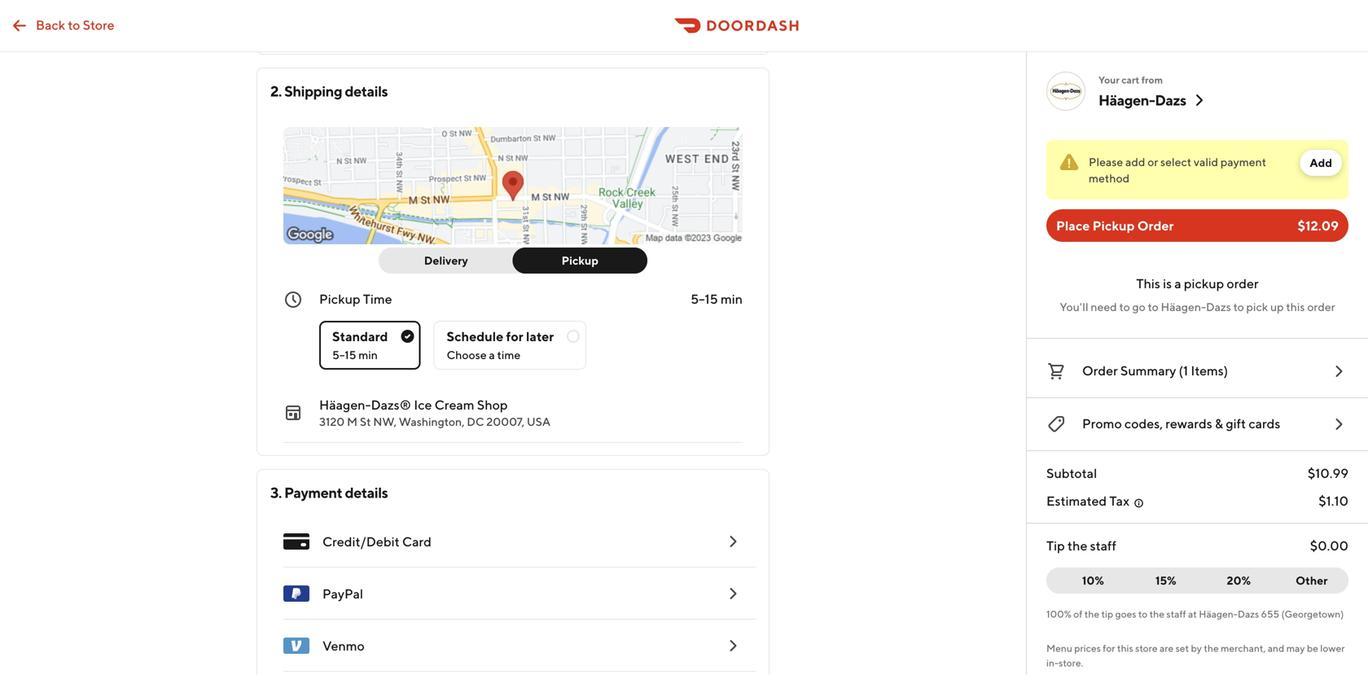 Task type: describe. For each thing, give the bounding box(es) containing it.
Other button
[[1276, 568, 1349, 594]]

0 vertical spatial min
[[721, 291, 743, 307]]

this is a pickup order
[[1137, 276, 1259, 291]]

codes,
[[1125, 416, 1164, 431]]

dazs inside button
[[1156, 91, 1187, 109]]

cards
[[1249, 416, 1281, 431]]

credit/debit card
[[323, 534, 432, 550]]

dc
[[467, 415, 484, 429]]

may
[[1287, 643, 1306, 654]]

add new payment method image for credit/debit card
[[724, 532, 743, 552]]

up
[[1271, 300, 1285, 314]]

(1
[[1180, 363, 1189, 379]]

show menu image
[[284, 529, 310, 555]]

Pickup radio
[[513, 248, 648, 274]]

20% button
[[1203, 568, 1276, 594]]

to left pick
[[1234, 300, 1245, 314]]

the right tip
[[1068, 538, 1088, 554]]

Delivery radio
[[379, 248, 524, 274]]

3120
[[319, 415, 345, 429]]

100%
[[1047, 609, 1072, 620]]

häagen- down this is a pickup order
[[1162, 300, 1207, 314]]

your cart from
[[1099, 74, 1164, 86]]

payment
[[1221, 155, 1267, 169]]

robinsongreg175@gmail.com
[[585, 23, 756, 39]]

pickup for pickup time
[[319, 291, 361, 307]]

in-
[[1047, 658, 1059, 669]]

nw,
[[373, 415, 397, 429]]

rewards
[[1166, 416, 1213, 431]]

pickup
[[1185, 276, 1225, 291]]

place pickup order
[[1057, 218, 1175, 233]]

20%
[[1228, 574, 1252, 588]]

back
[[36, 17, 65, 33]]

to right go
[[1149, 300, 1159, 314]]

for inside option group
[[506, 329, 524, 344]]

details for 2. shipping details
[[345, 82, 388, 100]]

&
[[1216, 416, 1224, 431]]

shop
[[477, 397, 508, 413]]

method
[[1089, 172, 1130, 185]]

be
[[1308, 643, 1319, 654]]

1 horizontal spatial 5–15 min
[[691, 291, 743, 307]]

pick
[[1247, 300, 1269, 314]]

back to store button
[[0, 9, 124, 42]]

delivery
[[424, 254, 468, 267]]

prices
[[1075, 643, 1102, 654]]

15% button
[[1130, 568, 1204, 594]]

st
[[360, 415, 371, 429]]

credit/debit
[[323, 534, 400, 550]]

standard
[[332, 329, 388, 344]]

ice
[[414, 397, 432, 413]]

or
[[1148, 155, 1159, 169]]

tip
[[1047, 538, 1066, 554]]

card
[[402, 534, 432, 550]]

please
[[1089, 155, 1124, 169]]

time
[[497, 348, 521, 362]]

select
[[1161, 155, 1192, 169]]

tip the staff
[[1047, 538, 1117, 554]]

merchant,
[[1222, 643, 1267, 654]]

min inside option group
[[359, 348, 378, 362]]

go
[[1133, 300, 1146, 314]]

5–15 min inside option group
[[332, 348, 378, 362]]

häagen-dazs button
[[1099, 90, 1210, 110]]

pickup time
[[319, 291, 392, 307]]

valid
[[1194, 155, 1219, 169]]

$0.00
[[1311, 538, 1349, 554]]

0 vertical spatial pickup
[[1093, 218, 1135, 233]]

subtotal
[[1047, 466, 1098, 481]]

menu containing credit/debit card
[[271, 516, 756, 676]]

of
[[1074, 609, 1083, 620]]

tip amount option group
[[1047, 568, 1349, 594]]

by
[[1192, 643, 1203, 654]]

add
[[1311, 156, 1333, 169]]

at
[[1189, 609, 1198, 620]]

menu
[[1047, 643, 1073, 654]]

please add or select valid payment method
[[1089, 155, 1267, 185]]

back to store
[[36, 17, 115, 33]]

order summary (1 items)
[[1083, 363, 1229, 379]]

1 horizontal spatial 5–15
[[691, 291, 719, 307]]

to right goes
[[1139, 609, 1148, 620]]

later
[[526, 329, 554, 344]]

2. shipping
[[271, 82, 342, 100]]

choose a time
[[447, 348, 521, 362]]

cream
[[435, 397, 475, 413]]

the right "of" on the right bottom
[[1085, 609, 1100, 620]]

tip
[[1102, 609, 1114, 620]]

is
[[1164, 276, 1173, 291]]

order inside button
[[1083, 363, 1119, 379]]

need
[[1091, 300, 1118, 314]]

delivery or pickup selector option group
[[379, 248, 648, 274]]

lower
[[1321, 643, 1346, 654]]



Task type: vqa. For each thing, say whether or not it's contained in the screenshot.
Card
yes



Task type: locate. For each thing, give the bounding box(es) containing it.
(georgetown)
[[1282, 609, 1345, 620]]

store
[[83, 17, 115, 33]]

to left go
[[1120, 300, 1131, 314]]

1 vertical spatial order
[[1308, 300, 1336, 314]]

order right up
[[1308, 300, 1336, 314]]

the
[[1068, 538, 1088, 554], [1085, 609, 1100, 620], [1150, 609, 1165, 620], [1205, 643, 1220, 654]]

1 vertical spatial for
[[1104, 643, 1116, 654]]

0 horizontal spatial order
[[1083, 363, 1119, 379]]

schedule
[[447, 329, 504, 344]]

2 details from the top
[[345, 484, 388, 502]]

0 vertical spatial dazs
[[1156, 91, 1187, 109]]

häagen- up m
[[319, 397, 371, 413]]

this left the store
[[1118, 643, 1134, 654]]

1 horizontal spatial order
[[1308, 300, 1336, 314]]

a right is
[[1175, 276, 1182, 291]]

for inside menu prices for this store are set by the merchant, and may be lower in-store.
[[1104, 643, 1116, 654]]

1 horizontal spatial dazs
[[1207, 300, 1232, 314]]

0 horizontal spatial for
[[506, 329, 524, 344]]

this
[[1137, 276, 1161, 291]]

the right by
[[1205, 643, 1220, 654]]

10%
[[1083, 574, 1105, 588]]

2. shipping details
[[271, 82, 388, 100]]

gift
[[1227, 416, 1247, 431]]

your
[[1099, 74, 1120, 86]]

häagen-dazs® ice cream shop 3120 m st nw,  washington,  dc 20007,  usa
[[319, 397, 551, 429]]

1 vertical spatial staff
[[1167, 609, 1187, 620]]

dazs
[[1156, 91, 1187, 109], [1207, 300, 1232, 314], [1238, 609, 1260, 620]]

0 vertical spatial details
[[345, 82, 388, 100]]

häagen-dazs
[[1099, 91, 1187, 109]]

2 horizontal spatial pickup
[[1093, 218, 1135, 233]]

0 vertical spatial 5–15 min
[[691, 291, 743, 307]]

staff up "10%"
[[1091, 538, 1117, 554]]

for
[[506, 329, 524, 344], [1104, 643, 1116, 654]]

2 vertical spatial dazs
[[1238, 609, 1260, 620]]

häagen- right "at" on the right
[[1200, 609, 1238, 620]]

promo codes, rewards & gift cards
[[1083, 416, 1281, 431]]

store
[[1136, 643, 1158, 654]]

order summary (1 items) button
[[1047, 359, 1349, 385]]

to inside button
[[68, 17, 80, 33]]

häagen- inside häagen-dazs® ice cream shop 3120 m st nw,  washington,  dc 20007,  usa
[[319, 397, 371, 413]]

20007,
[[487, 415, 525, 429]]

a inside option group
[[489, 348, 495, 362]]

pickup
[[1093, 218, 1135, 233], [562, 254, 599, 267], [319, 291, 361, 307]]

you'll
[[1060, 300, 1089, 314]]

to right the back
[[68, 17, 80, 33]]

3. payment details
[[271, 484, 388, 502]]

2 add new payment method image from the top
[[724, 584, 743, 604]]

for up time
[[506, 329, 524, 344]]

5–15 inside option group
[[332, 348, 356, 362]]

details right the 2. shipping
[[345, 82, 388, 100]]

set
[[1176, 643, 1190, 654]]

0 vertical spatial order
[[1138, 218, 1175, 233]]

estimated
[[1047, 493, 1108, 509]]

$12.09
[[1298, 218, 1340, 233]]

1 horizontal spatial this
[[1287, 300, 1306, 314]]

items)
[[1192, 363, 1229, 379]]

1 vertical spatial dazs
[[1207, 300, 1232, 314]]

venmo
[[323, 638, 365, 654]]

1 vertical spatial order
[[1083, 363, 1119, 379]]

and
[[1269, 643, 1285, 654]]

order left the summary
[[1083, 363, 1119, 379]]

häagen-
[[1099, 91, 1156, 109], [1162, 300, 1207, 314], [319, 397, 371, 413], [1200, 609, 1238, 620]]

details
[[345, 82, 388, 100], [345, 484, 388, 502]]

min
[[721, 291, 743, 307], [359, 348, 378, 362]]

add button
[[1301, 150, 1343, 176]]

0 vertical spatial 5–15
[[691, 291, 719, 307]]

menu
[[271, 516, 756, 676]]

the right goes
[[1150, 609, 1165, 620]]

this inside menu prices for this store are set by the merchant, and may be lower in-store.
[[1118, 643, 1134, 654]]

1 vertical spatial pickup
[[562, 254, 599, 267]]

1 horizontal spatial staff
[[1167, 609, 1187, 620]]

washington,
[[399, 415, 465, 429]]

häagen- inside häagen-dazs button
[[1099, 91, 1156, 109]]

you'll need to go to häagen-dazs to pick up this order
[[1060, 300, 1336, 314]]

store.
[[1059, 658, 1084, 669]]

dazs down the pickup
[[1207, 300, 1232, 314]]

0 vertical spatial staff
[[1091, 538, 1117, 554]]

1 vertical spatial 5–15
[[332, 348, 356, 362]]

option group
[[319, 308, 743, 370]]

0 horizontal spatial dazs
[[1156, 91, 1187, 109]]

choose
[[447, 348, 487, 362]]

promo codes, rewards & gift cards button
[[1047, 412, 1349, 438]]

cart
[[1122, 74, 1140, 86]]

dazs®
[[371, 397, 412, 413]]

1 horizontal spatial order
[[1138, 218, 1175, 233]]

0 horizontal spatial pickup
[[319, 291, 361, 307]]

add new payment method image
[[724, 636, 743, 656]]

655
[[1262, 609, 1280, 620]]

paypal
[[323, 586, 363, 602]]

order up this
[[1138, 218, 1175, 233]]

0 vertical spatial add new payment method image
[[724, 532, 743, 552]]

goes
[[1116, 609, 1137, 620]]

0 horizontal spatial 5–15 min
[[332, 348, 378, 362]]

1 horizontal spatial a
[[1175, 276, 1182, 291]]

pickup inside option
[[562, 254, 599, 267]]

this
[[1287, 300, 1306, 314], [1118, 643, 1134, 654]]

tax
[[1110, 493, 1130, 509]]

for right prices
[[1104, 643, 1116, 654]]

0 vertical spatial a
[[1175, 276, 1182, 291]]

0 horizontal spatial 5–15
[[332, 348, 356, 362]]

1 vertical spatial add new payment method image
[[724, 584, 743, 604]]

1 add new payment method image from the top
[[724, 532, 743, 552]]

1 horizontal spatial for
[[1104, 643, 1116, 654]]

0 vertical spatial this
[[1287, 300, 1306, 314]]

status
[[1047, 140, 1349, 200]]

dazs left 655
[[1238, 609, 1260, 620]]

$1.10
[[1319, 493, 1349, 509]]

add new payment method image for paypal
[[724, 584, 743, 604]]

staff
[[1091, 538, 1117, 554], [1167, 609, 1187, 620]]

1 details from the top
[[345, 82, 388, 100]]

from
[[1142, 74, 1164, 86]]

details for 3. payment details
[[345, 484, 388, 502]]

100% of the tip goes to the staff at häagen-dazs 655 (georgetown)
[[1047, 609, 1345, 620]]

2 horizontal spatial dazs
[[1238, 609, 1260, 620]]

None radio
[[319, 321, 421, 370], [434, 321, 587, 370], [319, 321, 421, 370], [434, 321, 587, 370]]

add new payment method image
[[724, 532, 743, 552], [724, 584, 743, 604]]

the inside menu prices for this store are set by the merchant, and may be lower in-store.
[[1205, 643, 1220, 654]]

1 horizontal spatial pickup
[[562, 254, 599, 267]]

0 horizontal spatial order
[[1228, 276, 1259, 291]]

staff left "at" on the right
[[1167, 609, 1187, 620]]

1 vertical spatial min
[[359, 348, 378, 362]]

time
[[363, 291, 392, 307]]

0 vertical spatial for
[[506, 329, 524, 344]]

a
[[1175, 276, 1182, 291], [489, 348, 495, 362]]

5–15 min
[[691, 291, 743, 307], [332, 348, 378, 362]]

1 vertical spatial a
[[489, 348, 495, 362]]

pickup for pickup
[[562, 254, 599, 267]]

summary
[[1121, 363, 1177, 379]]

0 horizontal spatial this
[[1118, 643, 1134, 654]]

schedule for later
[[447, 329, 554, 344]]

15%
[[1156, 574, 1177, 588]]

a left time
[[489, 348, 495, 362]]

1 vertical spatial details
[[345, 484, 388, 502]]

this right up
[[1287, 300, 1306, 314]]

order
[[1228, 276, 1259, 291], [1308, 300, 1336, 314]]

to
[[68, 17, 80, 33], [1120, 300, 1131, 314], [1149, 300, 1159, 314], [1234, 300, 1245, 314], [1139, 609, 1148, 620]]

dazs down the from
[[1156, 91, 1187, 109]]

promo
[[1083, 416, 1123, 431]]

menu prices for this store are set by the merchant, and may be lower in-store.
[[1047, 643, 1346, 669]]

add
[[1126, 155, 1146, 169]]

3. payment
[[271, 484, 342, 502]]

0 horizontal spatial a
[[489, 348, 495, 362]]

0 horizontal spatial staff
[[1091, 538, 1117, 554]]

1 vertical spatial 5–15 min
[[332, 348, 378, 362]]

1 vertical spatial this
[[1118, 643, 1134, 654]]

häagen- down cart
[[1099, 91, 1156, 109]]

status containing please add or select valid payment method
[[1047, 140, 1349, 200]]

other
[[1297, 574, 1329, 588]]

10% button
[[1047, 568, 1131, 594]]

details up "credit/debit"
[[345, 484, 388, 502]]

0 vertical spatial order
[[1228, 276, 1259, 291]]

$10.99
[[1309, 466, 1349, 481]]

option group containing standard
[[319, 308, 743, 370]]

1 horizontal spatial min
[[721, 291, 743, 307]]

order
[[1138, 218, 1175, 233], [1083, 363, 1119, 379]]

2 vertical spatial pickup
[[319, 291, 361, 307]]

usa
[[527, 415, 551, 429]]

place
[[1057, 218, 1091, 233]]

order up pick
[[1228, 276, 1259, 291]]

0 horizontal spatial min
[[359, 348, 378, 362]]



